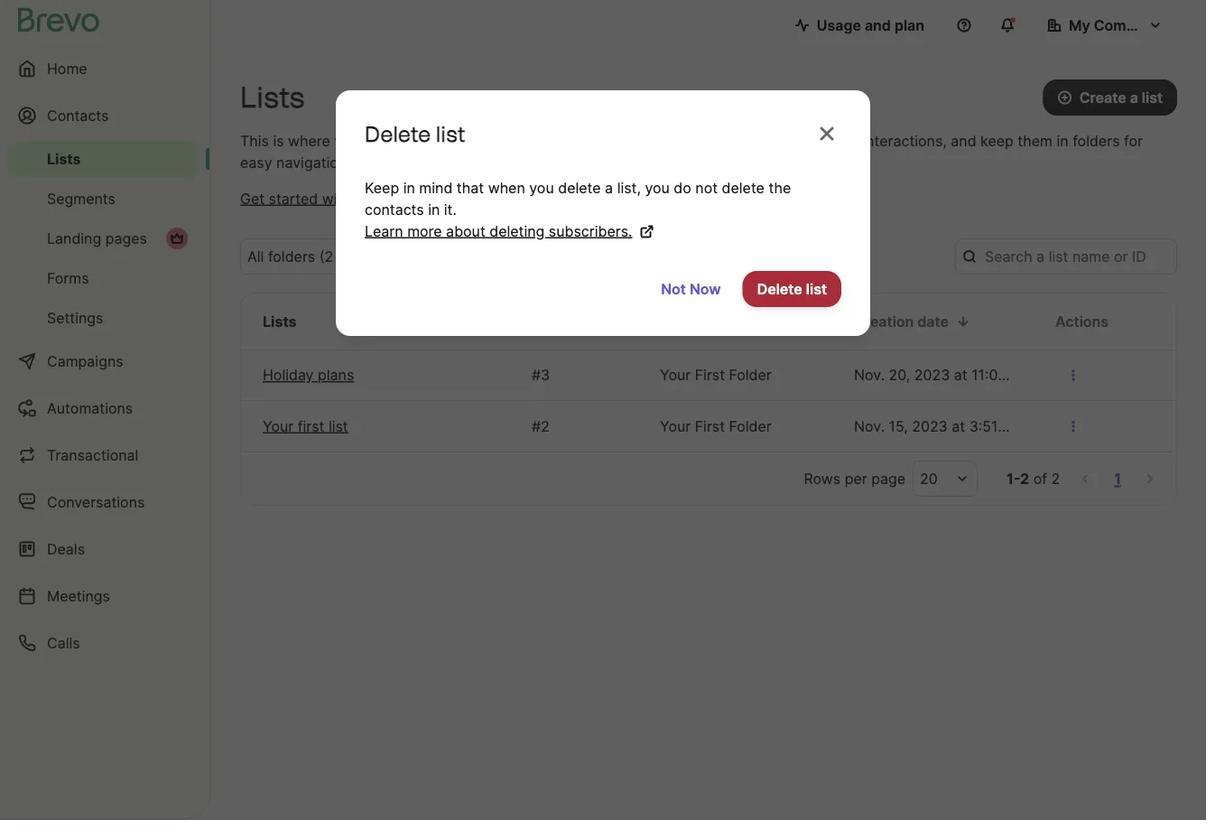 Task type: vqa. For each thing, say whether or not it's contained in the screenshot.
Schults Inc
no



Task type: locate. For each thing, give the bounding box(es) containing it.
0 vertical spatial #
[[532, 366, 541, 384]]

holiday
[[263, 366, 314, 384]]

in up contacts
[[403, 179, 415, 196]]

2 folder from the top
[[729, 417, 772, 435]]

in right them on the right of page
[[1057, 132, 1069, 149]]

in
[[1057, 132, 1069, 149], [403, 179, 415, 196], [428, 201, 440, 218]]

not
[[696, 179, 718, 196]]

usage and plan button
[[781, 7, 939, 43]]

None field
[[247, 246, 531, 267]]

0 vertical spatial at
[[954, 366, 968, 384]]

2 your first folder from the top
[[660, 417, 772, 435]]

1 horizontal spatial a
[[1130, 89, 1139, 106]]

Search a list name or ID search field
[[956, 238, 1178, 275]]

segments inside lists vs segments link
[[563, 190, 631, 207]]

2 # from the top
[[532, 417, 541, 435]]

2 down the 3
[[541, 417, 550, 435]]

0 vertical spatial in
[[1057, 132, 1069, 149]]

now
[[690, 280, 721, 298]]

2 horizontal spatial 2
[[1052, 470, 1060, 487]]

lists vs segments
[[507, 190, 631, 207]]

1 horizontal spatial delete
[[757, 280, 803, 298]]

2 nov. from the top
[[854, 417, 885, 435]]

1 vertical spatial delete
[[757, 280, 803, 298]]

home link
[[7, 47, 199, 90]]

delete up subscribers. at the top of the page
[[558, 179, 601, 196]]

your first list link
[[263, 415, 489, 437]]

1 segments from the left
[[47, 190, 116, 207]]

create,
[[495, 132, 545, 149]]

1 vertical spatial in
[[403, 179, 415, 196]]

1 vertical spatial #
[[532, 417, 541, 435]]

nov. left 20,
[[854, 366, 885, 384]]

segments inside segments link
[[47, 190, 116, 207]]

0 horizontal spatial segments
[[47, 190, 116, 207]]

1 nov. from the top
[[854, 366, 885, 384]]

you left do
[[645, 179, 670, 196]]

lists up the is
[[240, 80, 305, 115]]

easy
[[240, 154, 272, 171]]

1 vertical spatial delete list
[[757, 280, 827, 298]]

your first folder for nov. 15, 2023 at 3:51 pm
[[660, 417, 772, 435]]

1 horizontal spatial in
[[428, 201, 440, 218]]

for
[[777, 132, 796, 149], [1124, 132, 1143, 149]]

1 vertical spatial 2023
[[912, 417, 948, 435]]

and left keep
[[951, 132, 977, 149]]

lists.
[[460, 132, 491, 149]]

you right where
[[334, 132, 359, 149]]

15,
[[889, 417, 908, 435]]

create
[[1080, 89, 1127, 106]]

home
[[47, 60, 87, 77]]

1 vertical spatial nov.
[[854, 417, 885, 435]]

calls link
[[7, 621, 199, 665]]

1 horizontal spatial delete
[[722, 179, 765, 196]]

0 vertical spatial delete
[[365, 121, 431, 147]]

2 horizontal spatial you
[[645, 179, 670, 196]]

1 horizontal spatial for
[[1124, 132, 1143, 149]]

in left it.
[[428, 201, 440, 218]]

1-
[[1007, 470, 1021, 487]]

0 horizontal spatial delete
[[558, 179, 601, 196]]

folder
[[729, 366, 772, 384], [729, 417, 772, 435]]

0 horizontal spatial a
[[605, 179, 613, 196]]

0 vertical spatial nov.
[[854, 366, 885, 384]]

0 vertical spatial delete list
[[365, 121, 466, 147]]

# down '# 3'
[[532, 417, 541, 435]]

about
[[446, 222, 486, 240]]

my
[[1069, 16, 1091, 34]]

# for 3
[[532, 366, 541, 384]]

0 vertical spatial your first folder
[[660, 366, 772, 384]]

1 vertical spatial folder
[[729, 417, 772, 435]]

landing
[[47, 229, 101, 247]]

modify,
[[549, 132, 600, 149]]

1 first from the top
[[695, 366, 725, 384]]

(2
[[319, 247, 333, 265]]

that
[[457, 179, 484, 196]]

my company button
[[1033, 7, 1178, 43]]

for right lists
[[777, 132, 796, 149]]

not now
[[661, 280, 721, 298]]

1 horizontal spatial segments
[[563, 190, 631, 207]]

20
[[920, 470, 938, 487]]

1 vertical spatial your first folder
[[660, 417, 772, 435]]

delete right not
[[722, 179, 765, 196]]

folders down create
[[1073, 132, 1120, 149]]

at left 3:51
[[952, 417, 966, 435]]

creation date
[[854, 312, 949, 330]]

delete list up mind
[[365, 121, 466, 147]]

all folders (2 lists)
[[247, 247, 370, 265]]

2023 right 15,
[[912, 417, 948, 435]]

at left 11:00
[[954, 366, 968, 384]]

delete
[[558, 179, 601, 196], [722, 179, 765, 196]]

2 for #
[[541, 417, 550, 435]]

contacts
[[365, 201, 424, 218]]

automations link
[[7, 387, 199, 430]]

folders left (2
[[268, 247, 315, 265]]

1 folder from the top
[[729, 366, 772, 384]]

2023
[[915, 366, 950, 384], [912, 417, 948, 435]]

not
[[661, 280, 686, 298]]

segments
[[47, 190, 116, 207], [563, 190, 631, 207]]

2023 for 15,
[[912, 417, 948, 435]]

1 horizontal spatial folders
[[1073, 132, 1120, 149]]

0 vertical spatial folder
[[729, 366, 772, 384]]

keep
[[981, 132, 1014, 149]]

0 vertical spatial 2023
[[915, 366, 950, 384]]

0 horizontal spatial folders
[[268, 247, 315, 265]]

them
[[1018, 132, 1053, 149]]

get
[[240, 190, 265, 207]]

20,
[[889, 366, 911, 384]]

first
[[695, 366, 725, 384], [695, 417, 725, 435]]

campaigns link
[[7, 340, 199, 383]]

2023 right 20,
[[915, 366, 950, 384]]

do
[[674, 179, 692, 196]]

0 horizontal spatial 2
[[541, 417, 550, 435]]

create a list
[[1080, 89, 1163, 106]]

your first folder
[[660, 366, 772, 384], [660, 417, 772, 435]]

1 horizontal spatial delete list
[[757, 280, 827, 298]]

and
[[865, 16, 891, 34], [604, 132, 629, 149], [951, 132, 977, 149], [391, 190, 417, 207]]

2 for from the left
[[1124, 132, 1143, 149]]

2 horizontal spatial in
[[1057, 132, 1069, 149]]

at for 3:51
[[952, 417, 966, 435]]

3
[[541, 366, 550, 384]]

list inside button
[[1142, 89, 1163, 106]]

lists up holiday
[[263, 312, 297, 330]]

2 first from the top
[[695, 417, 725, 435]]

manage
[[633, 132, 688, 149]]

2023 for 20,
[[915, 366, 950, 384]]

segments link
[[7, 181, 199, 217]]

0 vertical spatial a
[[1130, 89, 1139, 106]]

pm
[[1002, 417, 1024, 435]]

for down create a list
[[1124, 132, 1143, 149]]

1 vertical spatial a
[[605, 179, 613, 196]]

0 horizontal spatial for
[[777, 132, 796, 149]]

when
[[488, 179, 525, 196]]

0 vertical spatial folders
[[1073, 132, 1120, 149]]

campaigns
[[47, 352, 123, 370]]

nov. for nov. 20, 2023 at 11:00 am
[[854, 366, 885, 384]]

1 # from the top
[[532, 366, 541, 384]]

folder for nov. 20, 2023 at 11:00 am
[[729, 366, 772, 384]]

0 horizontal spatial in
[[403, 179, 415, 196]]

segments up subscribers. at the top of the page
[[563, 190, 631, 207]]

nov. left 15,
[[854, 417, 885, 435]]

and right modify,
[[604, 132, 629, 149]]

automations
[[47, 399, 133, 417]]

1 vertical spatial folders
[[268, 247, 315, 265]]

lists link
[[7, 141, 199, 177]]

deals
[[47, 540, 85, 558]]

2 right of
[[1052, 470, 1060, 487]]

meetings
[[47, 587, 110, 605]]

plans
[[318, 366, 354, 384]]

1 your first folder from the top
[[660, 366, 772, 384]]

0 horizontal spatial delete
[[365, 121, 431, 147]]

list inside button
[[806, 280, 827, 298]]

# up # 2
[[532, 366, 541, 384]]

and left plan
[[865, 16, 891, 34]]

left___rvooi image
[[170, 231, 184, 246]]

1 vertical spatial at
[[952, 417, 966, 435]]

delete inside button
[[757, 280, 803, 298]]

you right when
[[529, 179, 554, 196]]

rows
[[804, 470, 841, 487]]

your
[[426, 132, 456, 149]]

transactional
[[47, 446, 139, 464]]

delete right now
[[757, 280, 803, 298]]

a right create
[[1130, 89, 1139, 106]]

delete up keep
[[365, 121, 431, 147]]

2 vertical spatial in
[[428, 201, 440, 218]]

1 vertical spatial first
[[695, 417, 725, 435]]

segments up landing
[[47, 190, 116, 207]]

2 left of
[[1021, 470, 1030, 487]]

0 vertical spatial first
[[695, 366, 725, 384]]

1 horizontal spatial 2
[[1021, 470, 1030, 487]]

a left list,
[[605, 179, 613, 196]]

folders
[[421, 190, 471, 207]]

delete list right now
[[757, 280, 827, 298]]

2 segments from the left
[[563, 190, 631, 207]]

0 horizontal spatial you
[[334, 132, 359, 149]]



Task type: describe. For each thing, give the bounding box(es) containing it.
learn
[[365, 222, 403, 240]]

20 button
[[913, 461, 978, 497]]

pages
[[105, 229, 147, 247]]

1 for from the left
[[777, 132, 796, 149]]

where
[[288, 132, 330, 149]]

none field inside all folders (2 lists) popup button
[[247, 246, 531, 267]]

am
[[1012, 366, 1034, 384]]

landing pages
[[47, 229, 147, 247]]

3:51
[[970, 417, 998, 435]]

conversations
[[47, 493, 145, 511]]

conversations link
[[7, 480, 199, 524]]

you inside this is where you organize your lists. create, modify, and manage custom lists for targeted interactions, and keep them in folders for easy navigation.
[[334, 132, 359, 149]]

custom
[[692, 132, 742, 149]]

lists down contacts
[[47, 150, 81, 168]]

lists right with
[[355, 190, 387, 207]]

keep
[[365, 179, 399, 196]]

subscribers.
[[549, 222, 633, 240]]

this
[[240, 132, 269, 149]]

nov. 15, 2023 at 3:51 pm
[[854, 417, 1024, 435]]

company
[[1094, 16, 1161, 34]]

0 horizontal spatial delete list
[[365, 121, 466, 147]]

deals link
[[7, 527, 199, 571]]

1 delete from the left
[[558, 179, 601, 196]]

create a list button
[[1044, 79, 1178, 116]]

a inside keep in mind that when you delete a list, you do not delete the contacts in it.
[[605, 179, 613, 196]]

list,
[[617, 179, 641, 196]]

# 3
[[532, 366, 550, 384]]

date
[[918, 312, 949, 330]]

usage
[[817, 16, 862, 34]]

contacts link
[[7, 94, 199, 137]]

learn more about deleting subscribers.
[[365, 222, 633, 240]]

your for # 2
[[660, 417, 691, 435]]

usage and plan
[[817, 16, 925, 34]]

navigation.
[[276, 154, 351, 171]]

in inside this is where you organize your lists. create, modify, and manage custom lists for targeted interactions, and keep them in folders for easy navigation.
[[1057, 132, 1069, 149]]

creation
[[854, 312, 914, 330]]

first
[[298, 417, 325, 435]]

# for 2
[[532, 417, 541, 435]]

settings
[[47, 309, 103, 326]]

first for nov. 15, 2023 at 3:51 pm
[[695, 417, 725, 435]]

get started with lists and folders
[[240, 190, 471, 207]]

folder for nov. 15, 2023 at 3:51 pm
[[729, 417, 772, 435]]

deleting
[[490, 222, 545, 240]]

a inside button
[[1130, 89, 1139, 106]]

first for nov. 20, 2023 at 11:00 am
[[695, 366, 725, 384]]

holiday plans link
[[263, 364, 489, 386]]

per
[[845, 470, 868, 487]]

lists left vs
[[507, 190, 539, 207]]

forms
[[47, 269, 89, 287]]

1
[[1115, 470, 1122, 487]]

1 button
[[1111, 466, 1125, 491]]

more
[[407, 222, 442, 240]]

# 2
[[532, 417, 550, 435]]

of
[[1034, 470, 1048, 487]]

folders inside this is where you organize your lists. create, modify, and manage custom lists for targeted interactions, and keep them in folders for easy navigation.
[[1073, 132, 1120, 149]]

plan
[[895, 16, 925, 34]]

nov. for nov. 15, 2023 at 3:51 pm
[[854, 417, 885, 435]]

delete list button
[[743, 271, 842, 307]]

is
[[273, 132, 284, 149]]

organize
[[363, 132, 422, 149]]

at for 11:00
[[954, 366, 968, 384]]

learn more about deleting subscribers. link
[[365, 220, 654, 242]]

contacts
[[47, 107, 109, 124]]

my company
[[1069, 16, 1161, 34]]

all
[[247, 247, 264, 265]]

nov. 20, 2023 at 11:00 am
[[854, 366, 1034, 384]]

your first folder for nov. 20, 2023 at 11:00 am
[[660, 366, 772, 384]]

this is where you organize your lists. create, modify, and manage custom lists for targeted interactions, and keep them in folders for easy navigation.
[[240, 132, 1143, 171]]

your first list
[[263, 417, 348, 435]]

and left mind
[[391, 190, 417, 207]]

lists vs segments link
[[507, 188, 653, 210]]

2 for 1-
[[1021, 470, 1030, 487]]

actions
[[1056, 312, 1109, 330]]

2 delete from the left
[[722, 179, 765, 196]]

your for # 3
[[660, 366, 691, 384]]

calls
[[47, 634, 80, 652]]

settings link
[[7, 300, 199, 336]]

landing pages link
[[7, 220, 199, 256]]

forms link
[[7, 260, 199, 296]]

lists)
[[338, 247, 370, 265]]

get started with lists and folders link
[[240, 188, 493, 210]]

folders inside popup button
[[268, 247, 315, 265]]

with
[[322, 190, 351, 207]]

mind
[[419, 179, 453, 196]]

interactions,
[[863, 132, 947, 149]]

keep in mind that when you delete a list, you do not delete the contacts in it.
[[365, 179, 791, 218]]

1-2 of 2
[[1007, 470, 1060, 487]]

lists
[[746, 132, 773, 149]]

started
[[269, 190, 318, 207]]

meetings link
[[7, 574, 199, 618]]

vs
[[543, 190, 559, 207]]

delete list inside button
[[757, 280, 827, 298]]

and inside button
[[865, 16, 891, 34]]

1 horizontal spatial you
[[529, 179, 554, 196]]

the
[[769, 179, 791, 196]]

holiday plans
[[263, 366, 354, 384]]



